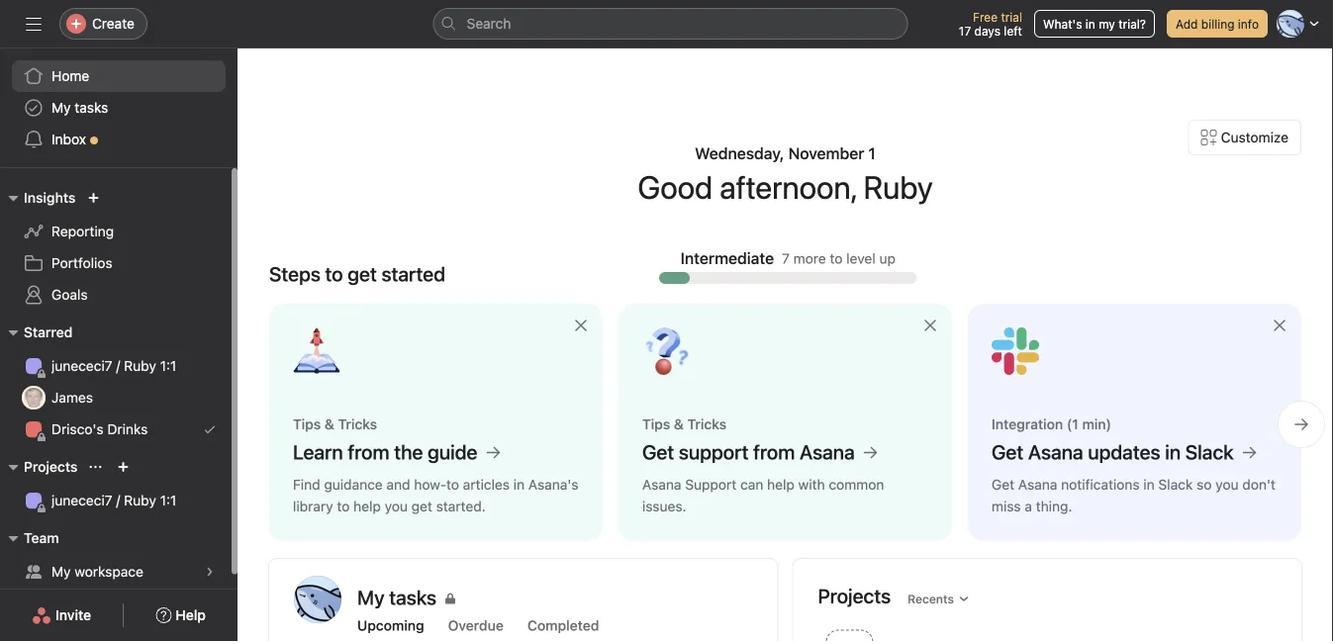 Task type: describe. For each thing, give the bounding box(es) containing it.
up
[[880, 250, 896, 267]]

you inside get asana notifications in slack so you don't miss a thing.
[[1216, 477, 1239, 493]]

tips & tricks for learn
[[293, 416, 377, 433]]

and
[[387, 477, 410, 493]]

search button
[[433, 8, 908, 40]]

reporting
[[51, 223, 114, 240]]

library
[[293, 499, 333, 515]]

get started
[[348, 262, 446, 286]]

completed button
[[528, 618, 600, 642]]

add billing info
[[1176, 17, 1260, 31]]

miss
[[992, 499, 1021, 515]]

find guidance and how-to articles in asana's library to help you get started.
[[293, 477, 579, 515]]

search list box
[[433, 8, 908, 40]]

trial
[[1001, 10, 1023, 24]]

in inside get asana notifications in slack so you don't miss a thing.
[[1144, 477, 1155, 493]]

customize button
[[1189, 120, 1302, 155]]

junececi7 inside projects "element"
[[51, 493, 112, 509]]

get for get asana notifications in slack so you don't miss a thing.
[[992, 477, 1015, 493]]

issues.
[[643, 499, 687, 515]]

projects button
[[0, 455, 78, 479]]

asana down integration (1 min)
[[1029, 441, 1084, 464]]

articles
[[463, 477, 510, 493]]

ruby inside wednesday, november 1 good afternoon, ruby
[[864, 168, 933, 206]]

& tricks for from
[[325, 416, 377, 433]]

1:1 inside projects "element"
[[160, 493, 177, 509]]

ja
[[27, 391, 40, 405]]

my tasks link
[[357, 584, 753, 612]]

get for get support from asana
[[643, 441, 675, 464]]

trial?
[[1119, 17, 1147, 31]]

how-
[[414, 477, 447, 493]]

scroll card carousel right image
[[1294, 417, 1310, 433]]

integration
[[992, 416, 1064, 433]]

starred element
[[0, 315, 238, 450]]

recents button
[[899, 586, 979, 613]]

projects inside dropdown button
[[24, 459, 78, 475]]

get asana notifications in slack so you don't miss a thing.
[[992, 477, 1276, 515]]

help
[[176, 607, 206, 624]]

get for get asana updates in slack
[[992, 441, 1024, 464]]

don't
[[1243, 477, 1276, 493]]

completed
[[528, 618, 600, 634]]

search
[[467, 15, 511, 32]]

asana's
[[529, 477, 579, 493]]

drisco's drinks link
[[12, 414, 226, 446]]

wednesday,
[[695, 144, 785, 163]]

my workspace
[[51, 564, 143, 580]]

junececi7 / ruby 1:1 link inside projects "element"
[[12, 485, 226, 517]]

drisco's
[[51, 421, 104, 438]]

new project or portfolio image
[[117, 461, 129, 473]]

what's
[[1044, 17, 1083, 31]]

insights
[[24, 190, 76, 206]]

my tasks link
[[12, 92, 226, 124]]

updates
[[1089, 441, 1161, 464]]

junececi7 / ruby 1:1 inside starred element
[[51, 358, 177, 374]]

a
[[1025, 499, 1033, 515]]

intermediate
[[681, 249, 774, 268]]

tips & tricks for get
[[643, 416, 727, 433]]

17
[[959, 24, 972, 38]]

hide sidebar image
[[26, 16, 42, 32]]

support
[[679, 441, 749, 464]]

ruby inside starred element
[[124, 358, 156, 374]]

drinks
[[107, 421, 148, 438]]

days
[[975, 24, 1001, 38]]

ra button
[[294, 576, 342, 624]]

billing
[[1202, 17, 1235, 31]]

tips for learn from the guide
[[293, 416, 321, 433]]

7
[[782, 250, 790, 267]]

my tasks
[[357, 586, 437, 609]]

my
[[1099, 17, 1116, 31]]

tasks
[[75, 100, 108, 116]]

create
[[92, 15, 135, 32]]

workspace
[[75, 564, 143, 580]]

home
[[51, 68, 89, 84]]

in right updates
[[1166, 441, 1181, 464]]

portfolios
[[51, 255, 113, 271]]

drisco's drinks
[[51, 421, 148, 438]]

1 vertical spatial projects
[[818, 585, 891, 608]]

overdue button
[[448, 618, 504, 642]]

my for my workspace
[[51, 564, 71, 580]]

steps to get started
[[269, 262, 446, 286]]

junececi7 inside starred element
[[51, 358, 112, 374]]

add
[[1176, 17, 1199, 31]]



Task type: locate. For each thing, give the bounding box(es) containing it.
slack
[[1186, 441, 1234, 464], [1159, 477, 1194, 493]]

get up issues.
[[643, 441, 675, 464]]

1 vertical spatial junececi7 / ruby 1:1
[[51, 493, 177, 509]]

from up guidance
[[348, 441, 390, 464]]

home link
[[12, 60, 226, 92]]

get support from asana
[[643, 441, 855, 464]]

1 vertical spatial slack
[[1159, 477, 1194, 493]]

0 horizontal spatial tips & tricks
[[293, 416, 377, 433]]

1 horizontal spatial help
[[767, 477, 795, 493]]

1:1 inside starred element
[[160, 358, 177, 374]]

goals link
[[12, 279, 226, 311]]

with
[[799, 477, 825, 493]]

1 horizontal spatial from
[[754, 441, 795, 464]]

tips & tricks up support
[[643, 416, 727, 433]]

1 vertical spatial ruby
[[124, 358, 156, 374]]

0 horizontal spatial dismiss image
[[573, 318, 589, 334]]

started.
[[436, 499, 486, 515]]

help right can
[[767, 477, 795, 493]]

2 junececi7 / ruby 1:1 link from the top
[[12, 485, 226, 517]]

in left my at right top
[[1086, 17, 1096, 31]]

upcoming button
[[357, 618, 424, 642]]

get inside get asana notifications in slack so you don't miss a thing.
[[992, 477, 1015, 493]]

junececi7 up james
[[51, 358, 112, 374]]

1 horizontal spatial you
[[1216, 477, 1239, 493]]

tips up issues.
[[643, 416, 671, 433]]

recents
[[908, 593, 954, 606]]

junececi7 / ruby 1:1 down 'new project or portfolio' image
[[51, 493, 177, 509]]

tips & tricks up the learn
[[293, 416, 377, 433]]

free
[[973, 10, 998, 24]]

left
[[1004, 24, 1023, 38]]

0 horizontal spatial from
[[348, 441, 390, 464]]

0 horizontal spatial & tricks
[[325, 416, 377, 433]]

tips
[[293, 416, 321, 433], [643, 416, 671, 433]]

reporting link
[[12, 216, 226, 248]]

find
[[293, 477, 320, 493]]

2 junececi7 / ruby 1:1 from the top
[[51, 493, 177, 509]]

what's in my trial? button
[[1035, 10, 1156, 38]]

0 horizontal spatial tips
[[293, 416, 321, 433]]

my
[[51, 100, 71, 116], [51, 564, 71, 580]]

1:1 up drisco's drinks link
[[160, 358, 177, 374]]

common
[[829, 477, 885, 493]]

0 horizontal spatial you
[[385, 499, 408, 515]]

guidance
[[324, 477, 383, 493]]

2 junececi7 from the top
[[51, 493, 112, 509]]

teams element
[[0, 521, 238, 592]]

inbox
[[51, 131, 86, 148]]

guide
[[428, 441, 478, 464]]

more
[[794, 250, 827, 267]]

invite button
[[19, 598, 104, 634]]

show options, current sort, top image
[[90, 461, 101, 473]]

(1 min)
[[1067, 416, 1112, 433]]

1 from from the left
[[348, 441, 390, 464]]

1 vertical spatial you
[[385, 499, 408, 515]]

level
[[847, 250, 876, 267]]

projects left recents
[[818, 585, 891, 608]]

& tricks up the learn
[[325, 416, 377, 433]]

0 vertical spatial ruby
[[864, 168, 933, 206]]

ra
[[308, 591, 328, 609]]

new image
[[87, 192, 99, 204]]

wednesday, november 1 good afternoon, ruby
[[638, 144, 933, 206]]

0 vertical spatial slack
[[1186, 441, 1234, 464]]

1 vertical spatial help
[[354, 499, 381, 515]]

junececi7 / ruby 1:1 link
[[12, 351, 226, 382], [12, 485, 226, 517]]

1 horizontal spatial & tricks
[[674, 416, 727, 433]]

to
[[830, 250, 843, 267], [325, 262, 343, 286], [447, 477, 459, 493], [337, 499, 350, 515]]

1 & tricks from the left
[[325, 416, 377, 433]]

tips up the learn
[[293, 416, 321, 433]]

get
[[412, 499, 433, 515]]

get asana updates in slack
[[992, 441, 1234, 464]]

support
[[685, 477, 737, 493]]

2 vertical spatial ruby
[[124, 493, 156, 509]]

1 horizontal spatial tips
[[643, 416, 671, 433]]

1 vertical spatial 1:1
[[160, 493, 177, 509]]

slack for notifications
[[1159, 477, 1194, 493]]

my workspace link
[[12, 556, 226, 588]]

/ inside projects "element"
[[116, 493, 120, 509]]

get down integration at the bottom of page
[[992, 441, 1024, 464]]

1 horizontal spatial tips & tricks
[[643, 416, 727, 433]]

tips for get support from asana
[[643, 416, 671, 433]]

1 1:1 from the top
[[160, 358, 177, 374]]

1 junececi7 / ruby 1:1 from the top
[[51, 358, 177, 374]]

& tricks for support
[[674, 416, 727, 433]]

1 my from the top
[[51, 100, 71, 116]]

junececi7 / ruby 1:1 link inside starred element
[[12, 351, 226, 382]]

0 vertical spatial junececi7
[[51, 358, 112, 374]]

1 dismiss image from the left
[[573, 318, 589, 334]]

team button
[[0, 527, 59, 551]]

0 horizontal spatial projects
[[24, 459, 78, 475]]

my left tasks
[[51, 100, 71, 116]]

steps
[[269, 262, 321, 286]]

1 horizontal spatial projects
[[818, 585, 891, 608]]

asana inside asana support can help with common issues.
[[643, 477, 682, 493]]

ruby down 'new project or portfolio' image
[[124, 493, 156, 509]]

1 vertical spatial my
[[51, 564, 71, 580]]

1 vertical spatial junececi7 / ruby 1:1 link
[[12, 485, 226, 517]]

insights button
[[0, 186, 76, 210]]

add billing info button
[[1167, 10, 1268, 38]]

invite
[[56, 607, 91, 624]]

my inside global element
[[51, 100, 71, 116]]

help inside find guidance and how-to articles in asana's library to help you get started.
[[354, 499, 381, 515]]

1
[[869, 144, 876, 163]]

1 vertical spatial junececi7
[[51, 493, 112, 509]]

projects element
[[0, 450, 238, 521]]

junececi7 / ruby 1:1 link down 'new project or portfolio' image
[[12, 485, 226, 517]]

help inside asana support can help with common issues.
[[767, 477, 795, 493]]

you inside find guidance and how-to articles in asana's library to help you get started.
[[385, 499, 408, 515]]

2 / from the top
[[116, 493, 120, 509]]

1:1 up teams element
[[160, 493, 177, 509]]

/ down 'new project or portfolio' image
[[116, 493, 120, 509]]

junececi7
[[51, 358, 112, 374], [51, 493, 112, 509]]

1 / from the top
[[116, 358, 120, 374]]

0 vertical spatial /
[[116, 358, 120, 374]]

junececi7 / ruby 1:1 link up james
[[12, 351, 226, 382]]

dismiss image
[[573, 318, 589, 334], [923, 318, 939, 334]]

ruby
[[864, 168, 933, 206], [124, 358, 156, 374], [124, 493, 156, 509]]

0 horizontal spatial help
[[354, 499, 381, 515]]

to down guidance
[[337, 499, 350, 515]]

projects
[[24, 459, 78, 475], [818, 585, 891, 608]]

can
[[741, 477, 764, 493]]

get up miss
[[992, 477, 1015, 493]]

help button
[[143, 598, 219, 634]]

2 dismiss image from the left
[[923, 318, 939, 334]]

you
[[1216, 477, 1239, 493], [385, 499, 408, 515]]

learn
[[293, 441, 343, 464]]

to left level
[[830, 250, 843, 267]]

1 tips from the left
[[293, 416, 321, 433]]

dismiss image for get support from asana
[[923, 318, 939, 334]]

upcoming
[[357, 618, 424, 634]]

& tricks up support
[[674, 416, 727, 433]]

1 junececi7 from the top
[[51, 358, 112, 374]]

insights element
[[0, 180, 238, 315]]

starred
[[24, 324, 73, 341]]

in down updates
[[1144, 477, 1155, 493]]

0 vertical spatial junececi7 / ruby 1:1 link
[[12, 351, 226, 382]]

1 junececi7 / ruby 1:1 link from the top
[[12, 351, 226, 382]]

junececi7 down show options, current sort, top icon
[[51, 493, 112, 509]]

in inside button
[[1086, 17, 1096, 31]]

2 my from the top
[[51, 564, 71, 580]]

0 vertical spatial projects
[[24, 459, 78, 475]]

asana support can help with common issues.
[[643, 477, 885, 515]]

2 tips from the left
[[643, 416, 671, 433]]

in right articles
[[514, 477, 525, 493]]

my inside teams element
[[51, 564, 71, 580]]

to inside intermediate 7 more to level up
[[830, 250, 843, 267]]

in inside find guidance and how-to articles in asana's library to help you get started.
[[514, 477, 525, 493]]

1 horizontal spatial dismiss image
[[923, 318, 939, 334]]

to up started.
[[447, 477, 459, 493]]

free trial 17 days left
[[959, 10, 1023, 38]]

0 vertical spatial 1:1
[[160, 358, 177, 374]]

thing.
[[1036, 499, 1073, 515]]

1 tips & tricks from the left
[[293, 416, 377, 433]]

november
[[789, 144, 865, 163]]

/ inside starred element
[[116, 358, 120, 374]]

create button
[[59, 8, 147, 40]]

the
[[394, 441, 423, 464]]

goals
[[51, 287, 88, 303]]

in
[[1086, 17, 1096, 31], [1166, 441, 1181, 464], [514, 477, 525, 493], [1144, 477, 1155, 493]]

you down the and
[[385, 499, 408, 515]]

1 vertical spatial /
[[116, 493, 120, 509]]

from up can
[[754, 441, 795, 464]]

junececi7 / ruby 1:1
[[51, 358, 177, 374], [51, 493, 177, 509]]

projects left show options, current sort, top icon
[[24, 459, 78, 475]]

slack up so
[[1186, 441, 1234, 464]]

global element
[[0, 49, 238, 167]]

help down guidance
[[354, 499, 381, 515]]

slack left so
[[1159, 477, 1194, 493]]

0 vertical spatial help
[[767, 477, 795, 493]]

overdue
[[448, 618, 504, 634]]

ruby down 1
[[864, 168, 933, 206]]

2 & tricks from the left
[[674, 416, 727, 433]]

what's in my trial?
[[1044, 17, 1147, 31]]

asana up with
[[800, 441, 855, 464]]

/ up drisco's drinks link
[[116, 358, 120, 374]]

you right so
[[1216, 477, 1239, 493]]

junececi7 / ruby 1:1 inside projects "element"
[[51, 493, 177, 509]]

0 vertical spatial junececi7 / ruby 1:1
[[51, 358, 177, 374]]

learn from the guide
[[293, 441, 478, 464]]

asana inside get asana notifications in slack so you don't miss a thing.
[[1019, 477, 1058, 493]]

junececi7 / ruby 1:1 up james
[[51, 358, 177, 374]]

slack for updates
[[1186, 441, 1234, 464]]

starred button
[[0, 321, 73, 345]]

my tasks
[[51, 100, 108, 116]]

portfolios link
[[12, 248, 226, 279]]

good
[[638, 168, 713, 206]]

my for my tasks
[[51, 100, 71, 116]]

2 tips & tricks from the left
[[643, 416, 727, 433]]

ruby inside projects "element"
[[124, 493, 156, 509]]

james
[[51, 390, 93, 406]]

dismiss image for learn from the guide
[[573, 318, 589, 334]]

ruby up drinks
[[124, 358, 156, 374]]

slack inside get asana notifications in slack so you don't miss a thing.
[[1159, 477, 1194, 493]]

notifications
[[1062, 477, 1140, 493]]

2 1:1 from the top
[[160, 493, 177, 509]]

1:1
[[160, 358, 177, 374], [160, 493, 177, 509]]

see details, my workspace image
[[204, 566, 216, 578]]

0 vertical spatial my
[[51, 100, 71, 116]]

team
[[24, 530, 59, 547]]

2 from from the left
[[754, 441, 795, 464]]

my down team
[[51, 564, 71, 580]]

asana up a
[[1019, 477, 1058, 493]]

to right steps
[[325, 262, 343, 286]]

inbox link
[[12, 124, 226, 155]]

so
[[1197, 477, 1212, 493]]

integration (1 min)
[[992, 416, 1112, 433]]

customize
[[1222, 129, 1289, 146]]

asana up issues.
[[643, 477, 682, 493]]

0 vertical spatial you
[[1216, 477, 1239, 493]]

dismiss image
[[1272, 318, 1288, 334]]



Task type: vqa. For each thing, say whether or not it's contained in the screenshot.
the topmost Octopus
no



